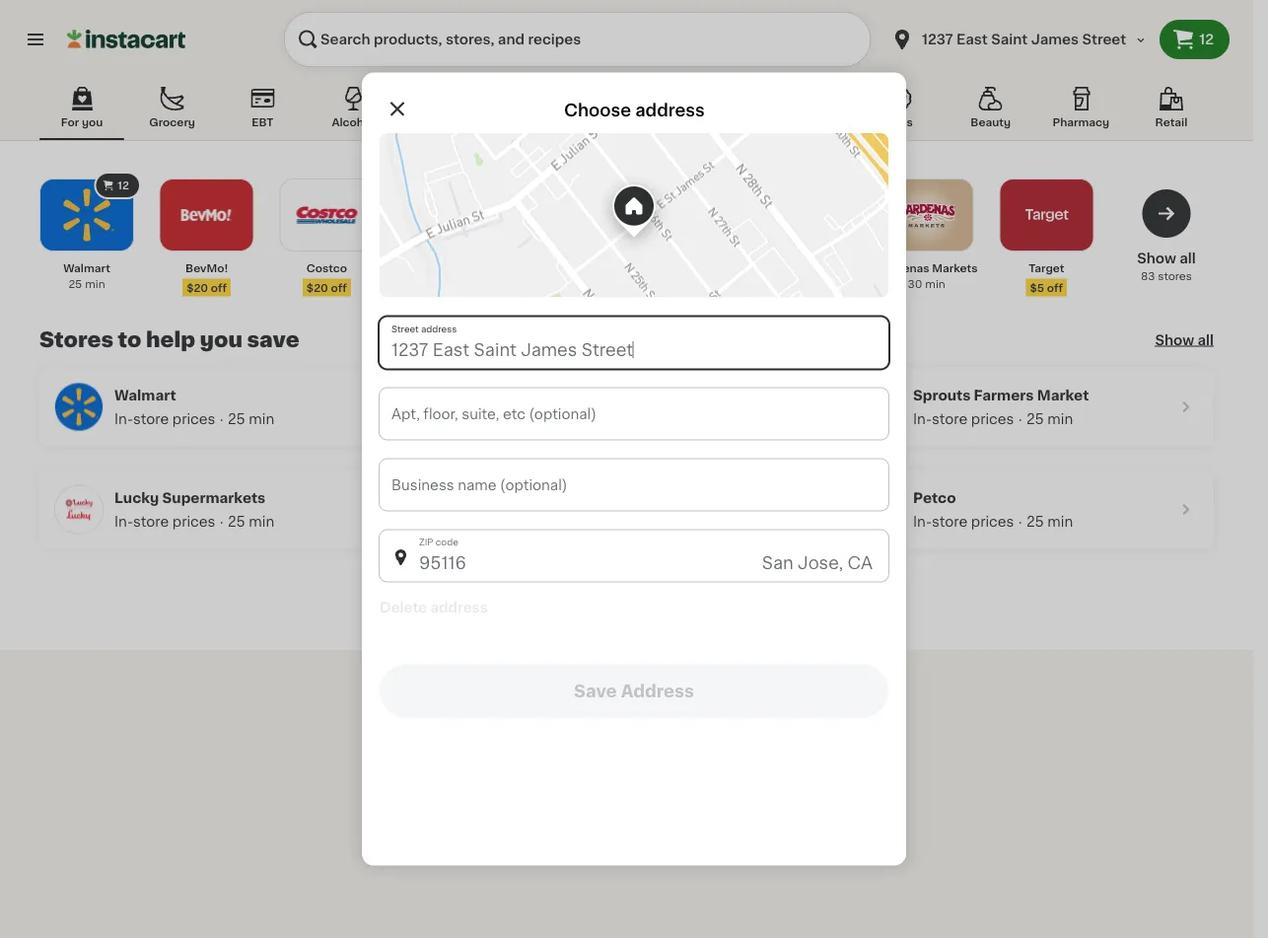 Task type: describe. For each thing, give the bounding box(es) containing it.
retail button
[[1129, 83, 1214, 140]]

grocery button
[[130, 83, 215, 140]]

instacart image
[[67, 28, 185, 51]]

25 for walmart
[[228, 412, 245, 426]]

sprouts for sprouts farmers market
[[913, 388, 971, 402]]

help
[[146, 329, 195, 350]]

in- for sprouts farmers market
[[913, 412, 932, 426]]

25 for petco
[[1027, 514, 1044, 528]]

you inside the stores to help you save tab panel
[[200, 329, 243, 350]]

$20 for costco $20 off
[[307, 282, 328, 293]]

petco
[[913, 491, 956, 505]]

2   text field from the top
[[380, 530, 889, 582]]

eleven
[[554, 263, 591, 274]]

25 for lucky supermarkets
[[228, 514, 245, 528]]

25 min for walmart
[[228, 412, 275, 426]]

grocery
[[149, 117, 195, 128]]

alcohol button
[[311, 83, 395, 140]]

30 for safeway 30 min
[[668, 279, 683, 290]]

costco $20 off
[[306, 263, 347, 293]]

store for walmart
[[133, 412, 169, 426]]

walmart for walmart 25 min
[[63, 263, 110, 274]]

target
[[1029, 263, 1065, 274]]

delete address
[[380, 600, 488, 614]]

ebt
[[252, 117, 274, 128]]

farmers for sprouts farmers market
[[974, 388, 1034, 402]]

sprouts for sprouts farmers market 25 min
[[756, 263, 800, 274]]

walmart for walmart
[[114, 388, 176, 402]]

san
[[762, 554, 794, 571]]

lucky
[[114, 491, 159, 505]]

prices for walmart
[[172, 412, 215, 426]]

1   text field from the top
[[380, 317, 889, 368]]

min inside sprouts farmers market 25 min
[[805, 279, 825, 290]]

in- for walmart
[[114, 412, 133, 426]]

off for bevmo! $20 off
[[211, 282, 227, 293]]

foodmaxx in-store prices
[[514, 388, 615, 426]]

cardenas markets 30 min
[[876, 263, 978, 290]]

walgreens
[[514, 491, 591, 505]]

sprouts farmers market
[[913, 388, 1089, 402]]

beauty button
[[949, 83, 1033, 140]]

safeway
[[663, 263, 711, 274]]

pharmacy button
[[1039, 83, 1124, 140]]

min inside safeway 30 min
[[686, 279, 706, 290]]

stores to help you save tab panel
[[30, 172, 1224, 549]]

foodmaxx for store
[[514, 388, 590, 402]]

$20 for bevmo! $20 off
[[187, 282, 208, 293]]

map region
[[380, 134, 889, 297]]

$5
[[1030, 282, 1045, 293]]

markets
[[932, 263, 978, 274]]

30 inside cardenas markets 30 min
[[908, 279, 923, 290]]

prices inside foodmaxx in-store prices
[[572, 412, 615, 426]]

sprouts farmers market 25 min
[[756, 263, 890, 290]]

costco
[[306, 263, 347, 274]]

7-
[[543, 263, 554, 274]]

25 min for lucky supermarkets
[[228, 514, 275, 528]]

min inside 7-eleven 20 min
[[565, 279, 585, 290]]

in-store prices for lucky supermarkets
[[114, 514, 215, 528]]

save
[[247, 329, 299, 350]]

for you button
[[39, 83, 124, 140]]

address for delete address
[[431, 600, 488, 614]]

target $5 off
[[1029, 263, 1065, 293]]

off for target $5 off
[[1047, 282, 1063, 293]]

in-store prices for petco
[[913, 514, 1014, 528]]

choose address dialog
[[362, 73, 907, 866]]

address for choose address
[[635, 102, 705, 118]]

min inside walmart 25 min
[[85, 279, 105, 290]]

off for costco $20 off
[[331, 282, 347, 293]]

store for sprouts farmers market
[[932, 412, 968, 426]]

12 inside the stores to help you save tab panel
[[118, 180, 129, 191]]

store for petco
[[932, 514, 968, 528]]

25 inside walmart 25 min
[[68, 279, 82, 290]]

deals button
[[677, 83, 762, 140]]

stores
[[1158, 271, 1193, 282]]

delete address button
[[380, 597, 488, 617]]

foodmaxx for min
[[418, 263, 476, 274]]

2   text field from the top
[[380, 459, 889, 510]]

25 min for petco
[[1027, 514, 1074, 528]]



Task type: vqa. For each thing, say whether or not it's contained in the screenshot.


Task type: locate. For each thing, give the bounding box(es) containing it.
show all button
[[1156, 330, 1214, 350]]

alcohol
[[332, 117, 374, 128]]

market for sprouts farmers market 25 min
[[851, 263, 890, 274]]

1 vertical spatial farmers
[[974, 388, 1034, 402]]

jose,
[[798, 554, 844, 571]]

1 horizontal spatial you
[[200, 329, 243, 350]]

walmart 25 min
[[63, 263, 110, 290]]

  text field
[[380, 317, 889, 368], [380, 530, 889, 582]]

show
[[1138, 252, 1177, 265], [1156, 333, 1195, 347]]

0 horizontal spatial farmers
[[802, 263, 848, 274]]

12 inside button
[[1200, 33, 1214, 46]]

safeway 30 min
[[663, 263, 711, 290]]

0 horizontal spatial all
[[1180, 252, 1196, 265]]

ca
[[848, 554, 873, 571]]

1 horizontal spatial foodmaxx
[[514, 388, 590, 402]]

1 horizontal spatial 30
[[668, 279, 683, 290]]

2 off from the left
[[331, 282, 347, 293]]

1 30 from the left
[[428, 279, 443, 290]]

2 30 from the left
[[668, 279, 683, 290]]

all
[[1180, 252, 1196, 265], [1198, 333, 1214, 347]]

0 vertical spatial   text field
[[380, 317, 889, 368]]

san jose, ca
[[762, 554, 873, 571]]

7-eleven 20 min
[[543, 263, 591, 290]]

min inside cardenas markets 30 min
[[926, 279, 946, 290]]

0 vertical spatial farmers
[[802, 263, 848, 274]]

0 horizontal spatial walmart
[[63, 263, 110, 274]]

bevmo! $20 off
[[185, 263, 228, 293]]

0 vertical spatial walmart
[[63, 263, 110, 274]]

30
[[428, 279, 443, 290], [668, 279, 683, 290], [908, 279, 923, 290]]

in-store prices for walmart
[[114, 412, 215, 426]]

all for show all 83 stores
[[1180, 252, 1196, 265]]

farmers
[[802, 263, 848, 274], [974, 388, 1034, 402]]

in- for petco
[[913, 514, 932, 528]]

0 horizontal spatial foodmaxx
[[418, 263, 476, 274]]

in- down lucky
[[114, 514, 133, 528]]

3 30 from the left
[[908, 279, 923, 290]]

off inside bevmo! $20 off
[[211, 282, 227, 293]]

0 vertical spatial address
[[635, 102, 705, 118]]

1 vertical spatial walmart
[[114, 388, 176, 402]]

store up lucky
[[133, 412, 169, 426]]

25 min for sprouts farmers market
[[1027, 412, 1074, 426]]

show for show all
[[1156, 333, 1195, 347]]

ebt button
[[220, 83, 305, 140]]

show inside show all 83 stores
[[1138, 252, 1177, 265]]

in-store prices down lucky supermarkets
[[114, 514, 215, 528]]

you inside for you button
[[82, 117, 103, 128]]

$20 down bevmo!
[[187, 282, 208, 293]]

12 up retail button
[[1200, 33, 1214, 46]]

lucky supermarkets
[[114, 491, 266, 505]]

0 vertical spatial sprouts
[[756, 263, 800, 274]]

show up 83
[[1138, 252, 1177, 265]]

30 inside safeway 30 min
[[668, 279, 683, 290]]

30 for foodmaxx 30 min
[[428, 279, 443, 290]]

$20 down 'costco' on the top
[[307, 282, 328, 293]]

0 horizontal spatial market
[[851, 263, 890, 274]]

off right $5
[[1047, 282, 1063, 293]]

in- down the to
[[114, 412, 133, 426]]

store
[[133, 412, 169, 426], [533, 412, 568, 426], [932, 412, 968, 426], [133, 514, 169, 528], [932, 514, 968, 528]]

in- up walgreens
[[514, 412, 533, 426]]

1 horizontal spatial sprouts
[[913, 388, 971, 402]]

1 vertical spatial you
[[200, 329, 243, 350]]

1 horizontal spatial 12
[[1200, 33, 1214, 46]]

bevmo!
[[185, 263, 228, 274]]

all for show all
[[1198, 333, 1214, 347]]

farmers for sprouts farmers market 25 min
[[802, 263, 848, 274]]

form element
[[380, 368, 889, 718]]

off down 'costco' on the top
[[331, 282, 347, 293]]

farmers inside sprouts farmers market 25 min
[[802, 263, 848, 274]]

store inside foodmaxx in-store prices
[[533, 412, 568, 426]]

all inside popup button
[[1198, 333, 1214, 347]]

store down "petco"
[[932, 514, 968, 528]]

pets
[[888, 117, 913, 128]]

1 horizontal spatial $20
[[307, 282, 328, 293]]

pets button
[[858, 83, 943, 140]]

1 vertical spatial address
[[431, 600, 488, 614]]

market for sprouts farmers market
[[1037, 388, 1089, 402]]

1 vertical spatial market
[[1037, 388, 1089, 402]]

prices for petco
[[971, 514, 1014, 528]]

  text field
[[380, 388, 889, 439], [380, 459, 889, 510]]

address inside button
[[431, 600, 488, 614]]

store down sprouts farmers market on the top of page
[[932, 412, 968, 426]]

1 vertical spatial all
[[1198, 333, 1214, 347]]

all inside show all 83 stores
[[1180, 252, 1196, 265]]

12
[[1200, 33, 1214, 46], [118, 180, 129, 191]]

0 vertical spatial market
[[851, 263, 890, 274]]

off down bevmo!
[[211, 282, 227, 293]]

0 horizontal spatial $20
[[187, 282, 208, 293]]

in-store prices for sprouts farmers market
[[913, 412, 1014, 426]]

$20 inside costco $20 off
[[307, 282, 328, 293]]

retail
[[1156, 117, 1188, 128]]

3 off from the left
[[1047, 282, 1063, 293]]

0 vertical spatial you
[[82, 117, 103, 128]]

$20
[[187, 282, 208, 293], [307, 282, 328, 293]]

supermarkets
[[162, 491, 266, 505]]

25 for sprouts farmers market
[[1027, 412, 1044, 426]]

1   text field from the top
[[380, 388, 889, 439]]

0 horizontal spatial 30
[[428, 279, 443, 290]]

in-store prices down sprouts farmers market on the top of page
[[913, 412, 1014, 426]]

off inside target $5 off
[[1047, 282, 1063, 293]]

delete
[[380, 600, 427, 614]]

off inside costco $20 off
[[331, 282, 347, 293]]

12 down for you button
[[118, 180, 129, 191]]

prices for lucky supermarkets
[[172, 514, 215, 528]]

1 horizontal spatial off
[[331, 282, 347, 293]]

1 horizontal spatial market
[[1037, 388, 1089, 402]]

show for show all 83 stores
[[1138, 252, 1177, 265]]

1 vertical spatial show
[[1156, 333, 1195, 347]]

1 off from the left
[[211, 282, 227, 293]]

in- for lucky supermarkets
[[114, 514, 133, 528]]

address
[[635, 102, 705, 118], [431, 600, 488, 614]]

show down stores
[[1156, 333, 1195, 347]]

foodmaxx inside foodmaxx in-store prices
[[514, 388, 590, 402]]

choose
[[564, 102, 631, 118]]

store for lucky supermarkets
[[133, 514, 169, 528]]

12 button
[[1160, 20, 1230, 59]]

stores to help you save
[[39, 329, 299, 350]]

choose address
[[564, 102, 705, 118]]

0 vertical spatial show
[[1138, 252, 1177, 265]]

30 inside foodmaxx 30 min
[[428, 279, 443, 290]]

1 horizontal spatial all
[[1198, 333, 1214, 347]]

in- inside foodmaxx in-store prices
[[514, 412, 533, 426]]

walmart up stores
[[63, 263, 110, 274]]

0 vertical spatial 12
[[1200, 33, 1214, 46]]

you right 'for'
[[82, 117, 103, 128]]

2 horizontal spatial off
[[1047, 282, 1063, 293]]

min
[[85, 279, 105, 290], [445, 279, 466, 290], [565, 279, 585, 290], [686, 279, 706, 290], [805, 279, 825, 290], [926, 279, 946, 290], [249, 412, 275, 426], [1048, 412, 1074, 426], [249, 514, 275, 528], [1048, 514, 1074, 528]]

for you
[[61, 117, 103, 128]]

20
[[548, 279, 563, 290]]

show all
[[1156, 333, 1214, 347]]

in- down "petco"
[[913, 514, 932, 528]]

0 horizontal spatial 12
[[118, 180, 129, 191]]

2 horizontal spatial 30
[[908, 279, 923, 290]]

sprouts
[[756, 263, 800, 274], [913, 388, 971, 402]]

0 vertical spatial foodmaxx
[[418, 263, 476, 274]]

in-store prices down stores to help you save
[[114, 412, 215, 426]]

show all 83 stores
[[1138, 252, 1196, 282]]

walgreens link
[[439, 470, 815, 549]]

25
[[68, 279, 82, 290], [789, 279, 802, 290], [228, 412, 245, 426], [1027, 412, 1044, 426], [228, 514, 245, 528], [1027, 514, 1044, 528]]

in- up "petco"
[[913, 412, 932, 426]]

to
[[118, 329, 141, 350]]

1 horizontal spatial farmers
[[974, 388, 1034, 402]]

1 horizontal spatial walmart
[[114, 388, 176, 402]]

market
[[851, 263, 890, 274], [1037, 388, 1089, 402]]

stores
[[39, 329, 113, 350]]

convenience
[[590, 117, 664, 128]]

you right 'help'
[[200, 329, 243, 350]]

1 vertical spatial   text field
[[380, 459, 889, 510]]

1 horizontal spatial address
[[635, 102, 705, 118]]

min inside foodmaxx 30 min
[[445, 279, 466, 290]]

25 inside sprouts farmers market 25 min
[[789, 279, 802, 290]]

2 $20 from the left
[[307, 282, 328, 293]]

0 horizontal spatial off
[[211, 282, 227, 293]]

store up walgreens
[[533, 412, 568, 426]]

prices for sprouts farmers market
[[971, 412, 1014, 426]]

cardenas
[[876, 263, 930, 274]]

1 vertical spatial sprouts
[[913, 388, 971, 402]]

$20 inside bevmo! $20 off
[[187, 282, 208, 293]]

0 horizontal spatial sprouts
[[756, 263, 800, 274]]

sprouts inside sprouts farmers market 25 min
[[756, 263, 800, 274]]

1 $20 from the left
[[187, 282, 208, 293]]

pharmacy
[[1053, 117, 1110, 128]]

foodmaxx 30 min
[[418, 263, 476, 290]]

0 vertical spatial all
[[1180, 252, 1196, 265]]

1 vertical spatial 12
[[118, 180, 129, 191]]

shop categories tab list
[[39, 83, 1214, 140]]

83
[[1141, 271, 1156, 282]]

market inside sprouts farmers market 25 min
[[851, 263, 890, 274]]

0 horizontal spatial address
[[431, 600, 488, 614]]

show inside popup button
[[1156, 333, 1195, 347]]

store down lucky
[[133, 514, 169, 528]]

for
[[61, 117, 79, 128]]

in-store prices down "petco"
[[913, 514, 1014, 528]]

in-
[[114, 412, 133, 426], [514, 412, 533, 426], [913, 412, 932, 426], [114, 514, 133, 528], [913, 514, 932, 528]]

off
[[211, 282, 227, 293], [331, 282, 347, 293], [1047, 282, 1063, 293]]

0 horizontal spatial you
[[82, 117, 103, 128]]

0 vertical spatial   text field
[[380, 388, 889, 439]]

convenience button
[[582, 83, 672, 140]]

you
[[82, 117, 103, 128], [200, 329, 243, 350]]

deals
[[704, 117, 736, 128]]

25 min
[[228, 412, 275, 426], [1027, 412, 1074, 426], [228, 514, 275, 528], [1027, 514, 1074, 528]]

foodmaxx
[[418, 263, 476, 274], [514, 388, 590, 402]]

in-store prices
[[114, 412, 215, 426], [913, 412, 1014, 426], [114, 514, 215, 528], [913, 514, 1014, 528]]

walmart
[[63, 263, 110, 274], [114, 388, 176, 402]]

1 vertical spatial foodmaxx
[[514, 388, 590, 402]]

beauty
[[971, 117, 1011, 128]]

prices
[[172, 412, 215, 426], [572, 412, 615, 426], [971, 412, 1014, 426], [172, 514, 215, 528], [971, 514, 1014, 528]]

1 vertical spatial   text field
[[380, 530, 889, 582]]

walmart down the to
[[114, 388, 176, 402]]



